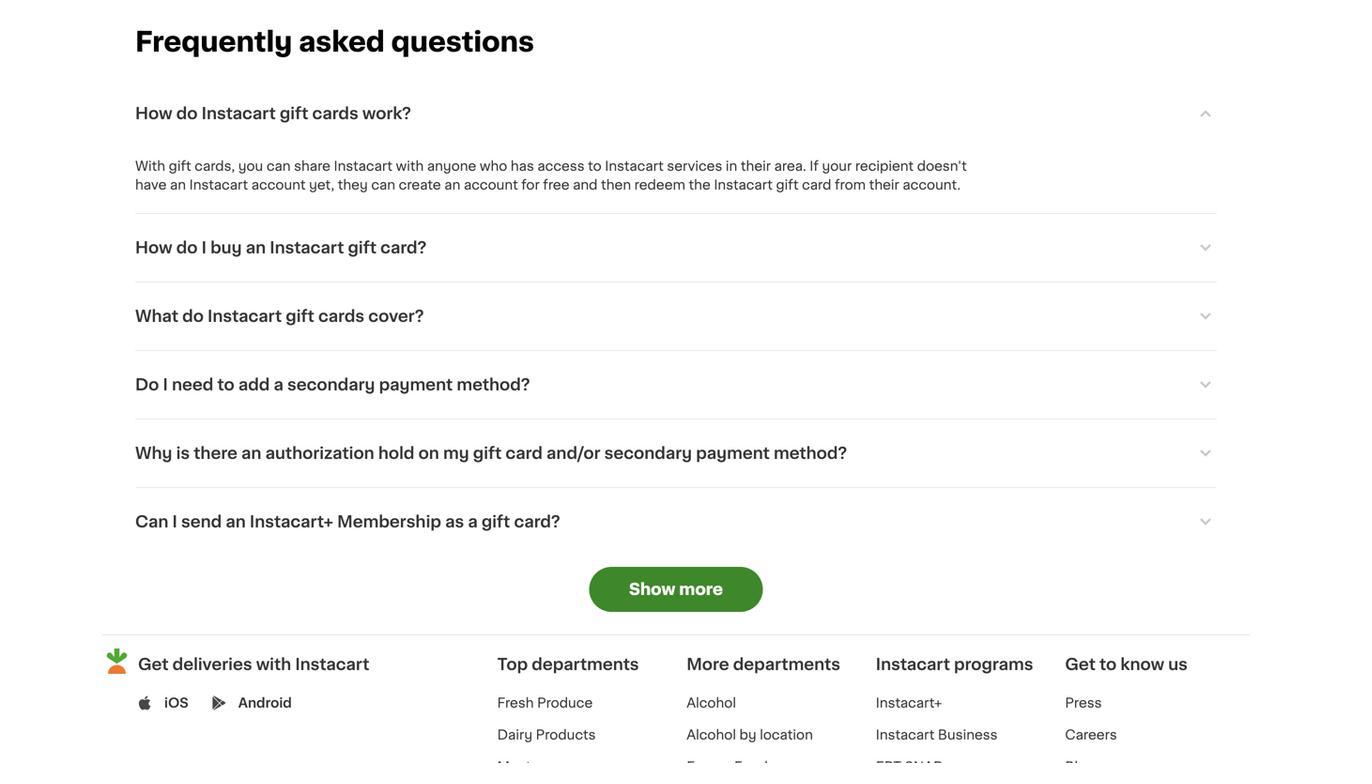 Task type: locate. For each thing, give the bounding box(es) containing it.
0 horizontal spatial payment
[[379, 377, 453, 393]]

can right "you"
[[266, 159, 291, 173]]

1 horizontal spatial payment
[[696, 445, 770, 461]]

card left and/or
[[506, 445, 543, 461]]

to left know
[[1100, 657, 1117, 673]]

1 vertical spatial to
[[217, 377, 234, 393]]

0 horizontal spatial account
[[251, 178, 306, 191]]

get to know us
[[1065, 657, 1188, 673]]

gift down how do i buy an instacart gift card?
[[286, 308, 314, 324]]

1 alcohol from the top
[[687, 697, 736, 710]]

who
[[480, 159, 507, 173]]

an right send
[[226, 514, 246, 530]]

1 how from the top
[[135, 105, 172, 121]]

1 vertical spatial their
[[869, 178, 899, 191]]

2 vertical spatial do
[[182, 308, 204, 324]]

departments
[[532, 657, 639, 673], [733, 657, 840, 673]]

alcohol down alcohol link
[[687, 728, 736, 742]]

authorization
[[265, 445, 374, 461]]

a inside "dropdown button"
[[468, 514, 478, 530]]

membership
[[337, 514, 441, 530]]

1 vertical spatial i
[[163, 377, 168, 393]]

their down recipient
[[869, 178, 899, 191]]

can i send an instacart+ membership as a gift card? button
[[135, 488, 1217, 556]]

i right do
[[163, 377, 168, 393]]

cards left the work?
[[312, 105, 358, 121]]

1 vertical spatial card
[[506, 445, 543, 461]]

to inside with gift cards, you can share instacart with anyone who has access to instacart services in their area. if your recipient doesn't have an instacart account yet, they can create an account for free and then redeem the instacart gift card from their account.
[[588, 159, 602, 173]]

show more
[[629, 582, 723, 597]]

do right what
[[182, 308, 204, 324]]

2 departments from the left
[[733, 657, 840, 673]]

cards
[[312, 105, 358, 121], [318, 308, 364, 324]]

an right there
[[241, 445, 261, 461]]

to left add on the left
[[217, 377, 234, 393]]

do
[[176, 105, 198, 121], [176, 240, 198, 256], [182, 308, 204, 324]]

buy
[[210, 240, 242, 256]]

alcohol by location link
[[687, 728, 813, 742]]

1 vertical spatial payment
[[696, 445, 770, 461]]

alcohol
[[687, 697, 736, 710], [687, 728, 736, 742]]

1 vertical spatial method?
[[774, 445, 847, 461]]

0 vertical spatial method?
[[457, 377, 530, 393]]

get right the instacart shopper app logo
[[138, 657, 169, 673]]

with
[[135, 159, 165, 173]]

payment down do i need to add a secondary payment method? dropdown button
[[696, 445, 770, 461]]

1 horizontal spatial with
[[396, 159, 424, 173]]

2 alcohol from the top
[[687, 728, 736, 742]]

i for need
[[163, 377, 168, 393]]

payment up on
[[379, 377, 453, 393]]

send
[[181, 514, 222, 530]]

dairy products link
[[497, 728, 596, 742]]

0 vertical spatial secondary
[[287, 377, 375, 393]]

0 vertical spatial with
[[396, 159, 424, 173]]

1 vertical spatial cards
[[318, 308, 364, 324]]

more departments
[[687, 657, 840, 673]]

1 vertical spatial how
[[135, 240, 172, 256]]

2 vertical spatial to
[[1100, 657, 1117, 673]]

0 horizontal spatial can
[[266, 159, 291, 173]]

2 horizontal spatial i
[[202, 240, 207, 256]]

your
[[822, 159, 852, 173]]

free
[[543, 178, 569, 191]]

with up create
[[396, 159, 424, 173]]

1 get from the left
[[138, 657, 169, 673]]

instacart business
[[876, 728, 998, 742]]

1 horizontal spatial their
[[869, 178, 899, 191]]

instacart+ up instacart business
[[876, 697, 942, 710]]

cards,
[[195, 159, 235, 173]]

a right as
[[468, 514, 478, 530]]

card down if
[[802, 178, 831, 191]]

1 vertical spatial can
[[371, 178, 395, 191]]

do inside 'how do i buy an instacart gift card?' dropdown button
[[176, 240, 198, 256]]

do left buy
[[176, 240, 198, 256]]

1 horizontal spatial card?
[[514, 514, 560, 530]]

how down the have
[[135, 240, 172, 256]]

to
[[588, 159, 602, 173], [217, 377, 234, 393], [1100, 657, 1117, 673]]

know
[[1121, 657, 1164, 673]]

method?
[[457, 377, 530, 393], [774, 445, 847, 461]]

can right they
[[371, 178, 395, 191]]

0 horizontal spatial secondary
[[287, 377, 375, 393]]

a right add on the left
[[274, 377, 283, 393]]

0 vertical spatial can
[[266, 159, 291, 173]]

how inside dropdown button
[[135, 240, 172, 256]]

1 horizontal spatial method?
[[774, 445, 847, 461]]

card
[[802, 178, 831, 191], [506, 445, 543, 461]]

can i send an instacart+ membership as a gift card?
[[135, 514, 560, 530]]

careers link
[[1065, 728, 1117, 742]]

with
[[396, 159, 424, 173], [256, 657, 291, 673]]

android link
[[238, 694, 292, 712]]

2 how from the top
[[135, 240, 172, 256]]

gift inside "dropdown button"
[[482, 514, 510, 530]]

i
[[202, 240, 207, 256], [163, 377, 168, 393], [172, 514, 177, 530]]

account down "you"
[[251, 178, 306, 191]]

0 vertical spatial cards
[[312, 105, 358, 121]]

departments up location
[[733, 657, 840, 673]]

an down anyone
[[444, 178, 460, 191]]

alcohol down more
[[687, 697, 736, 710]]

i right can
[[172, 514, 177, 530]]

do for how do i buy an instacart gift card?
[[176, 240, 198, 256]]

you
[[238, 159, 263, 173]]

0 vertical spatial card
[[802, 178, 831, 191]]

add
[[238, 377, 270, 393]]

get up 'press' link
[[1065, 657, 1096, 673]]

0 vertical spatial do
[[176, 105, 198, 121]]

how
[[135, 105, 172, 121], [135, 240, 172, 256]]

card? down and/or
[[514, 514, 560, 530]]

their right in
[[741, 159, 771, 173]]

gift down they
[[348, 240, 377, 256]]

1 vertical spatial alcohol
[[687, 728, 736, 742]]

ios
[[164, 697, 189, 710]]

i inside dropdown button
[[163, 377, 168, 393]]

1 horizontal spatial card
[[802, 178, 831, 191]]

has
[[511, 159, 534, 173]]

cards for work?
[[312, 105, 358, 121]]

2 horizontal spatial to
[[1100, 657, 1117, 673]]

do inside the "how do instacart gift cards work?" dropdown button
[[176, 105, 198, 121]]

alcohol link
[[687, 697, 736, 710]]

0 vertical spatial how
[[135, 105, 172, 121]]

1 horizontal spatial departments
[[733, 657, 840, 673]]

0 vertical spatial i
[[202, 240, 207, 256]]

1 horizontal spatial account
[[464, 178, 518, 191]]

do
[[135, 377, 159, 393]]

1 vertical spatial with
[[256, 657, 291, 673]]

gift down area.
[[776, 178, 799, 191]]

instacart programs
[[876, 657, 1033, 673]]

0 horizontal spatial method?
[[457, 377, 530, 393]]

with up android link
[[256, 657, 291, 673]]

1 vertical spatial a
[[468, 514, 478, 530]]

and/or
[[547, 445, 600, 461]]

0 horizontal spatial a
[[274, 377, 283, 393]]

0 horizontal spatial card
[[506, 445, 543, 461]]

2 vertical spatial i
[[172, 514, 177, 530]]

programs
[[954, 657, 1033, 673]]

0 vertical spatial their
[[741, 159, 771, 173]]

1 vertical spatial do
[[176, 240, 198, 256]]

access
[[537, 159, 585, 173]]

payment
[[379, 377, 453, 393], [696, 445, 770, 461]]

0 vertical spatial alcohol
[[687, 697, 736, 710]]

0 vertical spatial a
[[274, 377, 283, 393]]

0 horizontal spatial departments
[[532, 657, 639, 673]]

dairy
[[497, 728, 532, 742]]

to up and
[[588, 159, 602, 173]]

can
[[266, 159, 291, 173], [371, 178, 395, 191]]

more
[[687, 657, 729, 673]]

1 horizontal spatial to
[[588, 159, 602, 173]]

hold
[[378, 445, 415, 461]]

0 horizontal spatial get
[[138, 657, 169, 673]]

1 vertical spatial instacart+
[[876, 697, 942, 710]]

account down who
[[464, 178, 518, 191]]

instacart+ down "authorization"
[[250, 514, 333, 530]]

0 horizontal spatial i
[[163, 377, 168, 393]]

1 departments from the left
[[532, 657, 639, 673]]

i inside "dropdown button"
[[172, 514, 177, 530]]

do up cards,
[[176, 105, 198, 121]]

secondary up can i send an instacart+ membership as a gift card? "dropdown button"
[[604, 445, 692, 461]]

0 vertical spatial card?
[[380, 240, 427, 256]]

business
[[938, 728, 998, 742]]

0 horizontal spatial card?
[[380, 240, 427, 256]]

location
[[760, 728, 813, 742]]

us
[[1168, 657, 1188, 673]]

gift right as
[[482, 514, 510, 530]]

1 vertical spatial card?
[[514, 514, 560, 530]]

account
[[251, 178, 306, 191], [464, 178, 518, 191]]

an right buy
[[246, 240, 266, 256]]

a
[[274, 377, 283, 393], [468, 514, 478, 530]]

as
[[445, 514, 464, 530]]

departments up produce
[[532, 657, 639, 673]]

from
[[835, 178, 866, 191]]

for
[[521, 178, 540, 191]]

0 horizontal spatial to
[[217, 377, 234, 393]]

instacart
[[202, 105, 276, 121], [334, 159, 393, 173], [605, 159, 664, 173], [189, 178, 248, 191], [714, 178, 773, 191], [270, 240, 344, 256], [208, 308, 282, 324], [295, 657, 369, 673], [876, 657, 950, 673], [876, 728, 935, 742]]

more
[[679, 582, 723, 597]]

2 get from the left
[[1065, 657, 1096, 673]]

card inside dropdown button
[[506, 445, 543, 461]]

cards left cover?
[[318, 308, 364, 324]]

and
[[573, 178, 598, 191]]

how up with
[[135, 105, 172, 121]]

with inside with gift cards, you can share instacart with anyone who has access to instacart services in their area. if your recipient doesn't have an instacart account yet, they can create an account for free and then redeem the instacart gift card from their account.
[[396, 159, 424, 173]]

1 horizontal spatial a
[[468, 514, 478, 530]]

get
[[138, 657, 169, 673], [1065, 657, 1096, 673]]

how inside dropdown button
[[135, 105, 172, 121]]

0 horizontal spatial instacart+
[[250, 514, 333, 530]]

gift right with
[[169, 159, 191, 173]]

1 horizontal spatial i
[[172, 514, 177, 530]]

do inside what do instacart gift cards cover? dropdown button
[[182, 308, 204, 324]]

0 vertical spatial to
[[588, 159, 602, 173]]

an
[[170, 178, 186, 191], [444, 178, 460, 191], [246, 240, 266, 256], [241, 445, 261, 461], [226, 514, 246, 530]]

0 horizontal spatial their
[[741, 159, 771, 173]]

1 vertical spatial secondary
[[604, 445, 692, 461]]

0 horizontal spatial with
[[256, 657, 291, 673]]

there
[[194, 445, 237, 461]]

secondary up "authorization"
[[287, 377, 375, 393]]

i left buy
[[202, 240, 207, 256]]

0 vertical spatial instacart+
[[250, 514, 333, 530]]

instacart inside dropdown button
[[270, 240, 344, 256]]

secondary
[[287, 377, 375, 393], [604, 445, 692, 461]]

1 horizontal spatial get
[[1065, 657, 1096, 673]]

card? down create
[[380, 240, 427, 256]]



Task type: describe. For each thing, give the bounding box(es) containing it.
how for how do instacart gift cards work?
[[135, 105, 172, 121]]

do for how do instacart gift cards work?
[[176, 105, 198, 121]]

how do instacart gift cards work?
[[135, 105, 411, 121]]

get for get to know us
[[1065, 657, 1096, 673]]

instacart business link
[[876, 728, 998, 742]]

products
[[536, 728, 596, 742]]

have
[[135, 178, 167, 191]]

show more button
[[589, 567, 763, 612]]

gift inside dropdown button
[[348, 240, 377, 256]]

top
[[497, 657, 528, 673]]

frequently
[[135, 28, 292, 55]]

do i need to add a secondary payment method?
[[135, 377, 530, 393]]

an inside dropdown button
[[241, 445, 261, 461]]

1 account from the left
[[251, 178, 306, 191]]

an inside "dropdown button"
[[226, 514, 246, 530]]

work?
[[362, 105, 411, 121]]

doesn't
[[917, 159, 967, 173]]

is
[[176, 445, 190, 461]]

by
[[739, 728, 756, 742]]

android play store logo image
[[212, 696, 226, 710]]

instacart+ link
[[876, 697, 942, 710]]

alcohol by location
[[687, 728, 813, 742]]

services
[[667, 159, 722, 173]]

questions
[[391, 28, 534, 55]]

0 vertical spatial payment
[[379, 377, 453, 393]]

the
[[689, 178, 711, 191]]

they
[[338, 178, 368, 191]]

1 horizontal spatial instacart+
[[876, 697, 942, 710]]

need
[[172, 377, 213, 393]]

fresh produce link
[[497, 697, 593, 710]]

departments for top departments
[[532, 657, 639, 673]]

dairy products
[[497, 728, 596, 742]]

what do instacart gift cards cover?
[[135, 308, 424, 324]]

create
[[399, 178, 441, 191]]

produce
[[537, 697, 593, 710]]

deliveries
[[172, 657, 252, 673]]

i inside dropdown button
[[202, 240, 207, 256]]

why
[[135, 445, 172, 461]]

why is there an authorization hold on my gift card and/or secondary payment method? button
[[135, 420, 1217, 487]]

what do instacart gift cards cover? button
[[135, 282, 1217, 350]]

android
[[238, 697, 292, 710]]

an inside dropdown button
[[246, 240, 266, 256]]

to inside dropdown button
[[217, 377, 234, 393]]

what
[[135, 308, 178, 324]]

share
[[294, 159, 330, 173]]

on
[[418, 445, 439, 461]]

fresh
[[497, 697, 534, 710]]

gift right my
[[473, 445, 502, 461]]

recipient
[[855, 159, 914, 173]]

how do i buy an instacart gift card?
[[135, 240, 427, 256]]

yet,
[[309, 178, 334, 191]]

how do i buy an instacart gift card? button
[[135, 214, 1217, 282]]

alcohol for alcohol by location
[[687, 728, 736, 742]]

cards for cover?
[[318, 308, 364, 324]]

area.
[[774, 159, 806, 173]]

get for get deliveries with instacart
[[138, 657, 169, 673]]

cover?
[[368, 308, 424, 324]]

how do instacart gift cards work? button
[[135, 80, 1217, 147]]

frequently asked questions
[[135, 28, 534, 55]]

card? inside dropdown button
[[380, 240, 427, 256]]

my
[[443, 445, 469, 461]]

card inside with gift cards, you can share instacart with anyone who has access to instacart services in their area. if your recipient doesn't have an instacart account yet, they can create an account for free and then redeem the instacart gift card from their account.
[[802, 178, 831, 191]]

ios app store logo image
[[138, 696, 152, 710]]

card? inside "dropdown button"
[[514, 514, 560, 530]]

alcohol for alcohol link
[[687, 697, 736, 710]]

1 horizontal spatial can
[[371, 178, 395, 191]]

i for send
[[172, 514, 177, 530]]

how for how do i buy an instacart gift card?
[[135, 240, 172, 256]]

in
[[726, 159, 737, 173]]

gift up share
[[280, 105, 308, 121]]

an right the have
[[170, 178, 186, 191]]

get deliveries with instacart
[[138, 657, 369, 673]]

top departments
[[497, 657, 639, 673]]

redeem
[[634, 178, 685, 191]]

fresh produce
[[497, 697, 593, 710]]

instacart+ inside "dropdown button"
[[250, 514, 333, 530]]

show
[[629, 582, 675, 597]]

1 horizontal spatial secondary
[[604, 445, 692, 461]]

if
[[810, 159, 819, 173]]

with gift cards, you can share instacart with anyone who has access to instacart services in their area. if your recipient doesn't have an instacart account yet, they can create an account for free and then redeem the instacart gift card from their account.
[[135, 159, 970, 191]]

departments for more departments
[[733, 657, 840, 673]]

a inside dropdown button
[[274, 377, 283, 393]]

then
[[601, 178, 631, 191]]

2 account from the left
[[464, 178, 518, 191]]

why is there an authorization hold on my gift card and/or secondary payment method?
[[135, 445, 847, 461]]

careers
[[1065, 728, 1117, 742]]

press link
[[1065, 697, 1102, 710]]

anyone
[[427, 159, 476, 173]]

asked
[[299, 28, 385, 55]]

account.
[[903, 178, 961, 191]]

ios link
[[164, 694, 189, 712]]

instacart shopper app logo image
[[101, 646, 132, 677]]

do for what do instacart gift cards cover?
[[182, 308, 204, 324]]

can
[[135, 514, 168, 530]]

press
[[1065, 697, 1102, 710]]

do i need to add a secondary payment method? button
[[135, 351, 1217, 419]]



Task type: vqa. For each thing, say whether or not it's contained in the screenshot.


